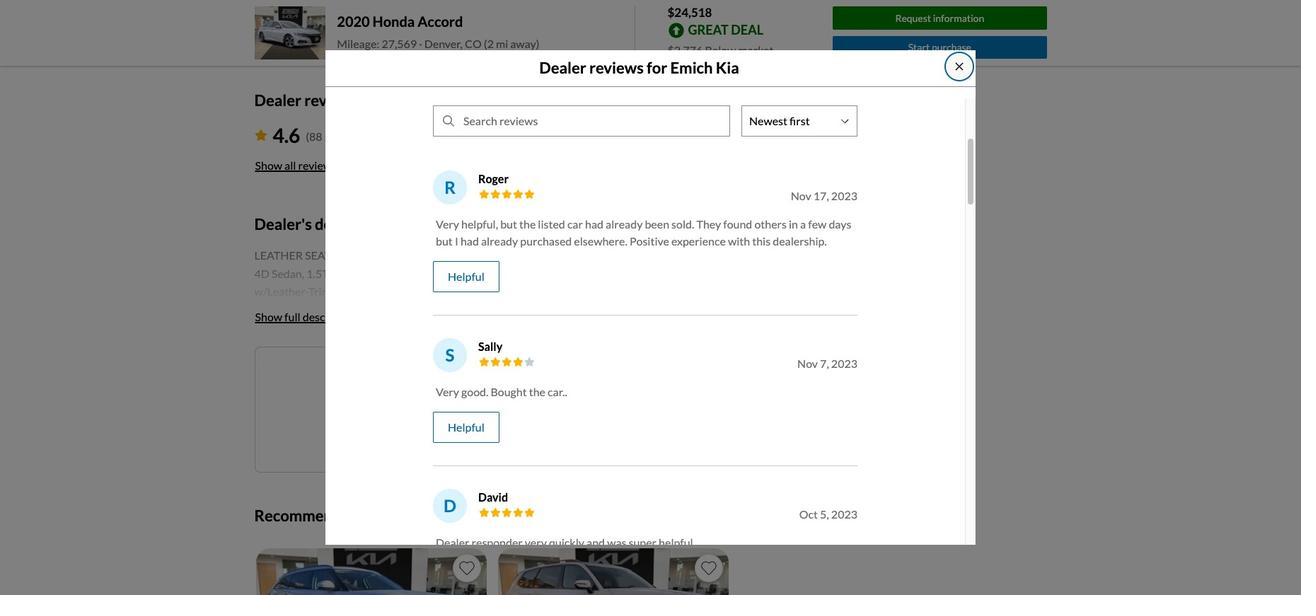 Task type: vqa. For each thing, say whether or not it's contained in the screenshot.
top Nov
yes



Task type: locate. For each thing, give the bounding box(es) containing it.
in
[[789, 217, 798, 231]]

this right like
[[546, 372, 565, 385]]

helpful button down good.
[[433, 412, 500, 443]]

2023 right 7,
[[832, 357, 858, 370]]

dealer website
[[337, 2, 411, 16]]

market
[[739, 43, 774, 56]]

the inside very helpful, but the listed car had already been sold. they found others in a few days but i had already purchased elsewhere. positive experience with this dealership.
[[520, 217, 536, 231]]

nov left 7,
[[798, 357, 818, 370]]

1 helpful button from the top
[[433, 261, 500, 292]]

dealer reviews
[[254, 91, 359, 110]]

0 vertical spatial show
[[255, 158, 282, 172]]

nov left 17,
[[791, 189, 812, 202]]

mileage:
[[337, 37, 380, 51]]

2023 right 17,
[[832, 189, 858, 202]]

0 vertical spatial me
[[434, 372, 449, 385]]

(88
[[306, 129, 323, 143]]

helpful for s
[[448, 420, 485, 434]]

bought
[[491, 385, 527, 398]]

$2,776 below market
[[668, 43, 774, 56]]

2023 for s
[[832, 357, 858, 370]]

0 vertical spatial very
[[436, 217, 459, 231]]

but left the i
[[436, 234, 453, 248]]

this
[[753, 234, 771, 248], [546, 372, 565, 385], [399, 506, 424, 525]]

this right from
[[399, 506, 424, 525]]

1 horizontal spatial had
[[585, 217, 604, 231]]

dealer up 4.6
[[254, 91, 302, 110]]

0 horizontal spatial this
[[399, 506, 424, 525]]

2 vertical spatial reviews
[[298, 158, 337, 172]]

0 horizontal spatial already
[[481, 234, 518, 248]]

dealer down dealer
[[436, 536, 470, 549]]

reviews
[[590, 58, 644, 77], [305, 91, 359, 110], [298, 158, 337, 172]]

2 2023 from the top
[[832, 357, 858, 370]]

had right the i
[[461, 234, 479, 248]]

very for r
[[436, 217, 459, 231]]

1 vertical spatial very
[[436, 385, 459, 398]]

great
[[688, 22, 729, 37]]

s
[[446, 345, 455, 365]]

0 vertical spatial reviews
[[590, 58, 644, 77]]

helpful down the i
[[448, 270, 485, 283]]

2020
[[337, 13, 370, 30]]

reviews inside dialog
[[590, 58, 644, 77]]

show
[[255, 158, 282, 172], [255, 310, 282, 324]]

responder
[[472, 536, 523, 549]]

helpful for r
[[448, 270, 485, 283]]

already down 'helpful,' at the left top
[[481, 234, 518, 248]]

1 vertical spatial reviews
[[305, 91, 359, 110]]

reviews for dealer reviews
[[305, 91, 359, 110]]

the left car.. at the bottom of the page
[[529, 385, 546, 398]]

days
[[829, 217, 852, 231]]

sally
[[479, 340, 503, 353]]

very
[[436, 217, 459, 231], [436, 385, 459, 398]]

car..
[[548, 385, 568, 398]]

2 horizontal spatial this
[[753, 234, 771, 248]]

$24,518
[[668, 5, 712, 20]]

start purchase
[[909, 41, 972, 53]]

very left good.
[[436, 385, 459, 398]]

kia
[[716, 58, 740, 77]]

sold.
[[672, 217, 695, 231]]

super
[[629, 536, 657, 549]]

this down others
[[753, 234, 771, 248]]

accord
[[418, 13, 463, 30]]

reviews inside button
[[298, 158, 337, 172]]

purchased
[[520, 234, 572, 248]]

1 vertical spatial this
[[546, 372, 565, 385]]

helpful
[[448, 270, 485, 283], [448, 420, 485, 434]]

2023 right 5,
[[832, 507, 858, 521]]

dealer for dealer website
[[337, 2, 370, 16]]

very helpful, but the listed car had already been sold. they found others in a few days but i had already purchased elsewhere. positive experience with this dealership.
[[436, 217, 852, 248]]

very inside very helpful, but the listed car had already been sold. they found others in a few days but i had already purchased elsewhere. positive experience with this dealership.
[[436, 217, 459, 231]]

start
[[909, 41, 930, 53]]

car
[[568, 217, 583, 231]]

was
[[607, 536, 627, 549]]

1 2023 from the top
[[832, 189, 858, 202]]

one
[[567, 372, 586, 385]]

2023
[[832, 189, 858, 202], [832, 357, 858, 370], [832, 507, 858, 521]]

0 vertical spatial already
[[606, 217, 643, 231]]

dealer for dealer responder very quickly and was super helpful
[[436, 536, 470, 549]]

show left all
[[255, 158, 282, 172]]

1 vertical spatial nov
[[798, 357, 818, 370]]

2 vertical spatial 2023
[[832, 507, 858, 521]]

2 helpful from the top
[[448, 420, 485, 434]]

2 helpful button from the top
[[433, 412, 500, 443]]

oct 5, 2023
[[800, 507, 858, 521]]

me
[[434, 372, 449, 385], [499, 411, 515, 425]]

positive
[[630, 234, 670, 248]]

dealer website link
[[337, 1, 730, 18]]

1 vertical spatial already
[[481, 234, 518, 248]]

4.6 (88 reviews)
[[273, 123, 367, 147]]

very for s
[[436, 385, 459, 398]]

but right 'helpful,' at the left top
[[501, 217, 517, 231]]

0 vertical spatial helpful
[[448, 270, 485, 283]]

helpful button down the i
[[433, 261, 500, 292]]

0 vertical spatial helpful button
[[433, 261, 500, 292]]

but
[[501, 217, 517, 231], [436, 234, 453, 248]]

all
[[285, 158, 296, 172]]

helpful down good.
[[448, 420, 485, 434]]

helpful button for r
[[433, 261, 500, 292]]

had up elsewhere.
[[585, 217, 604, 231]]

helpful button
[[433, 261, 500, 292], [433, 412, 500, 443]]

dealer's description
[[254, 214, 394, 233]]

dealer
[[427, 506, 472, 525]]

5,
[[820, 507, 829, 521]]

already up elsewhere.
[[606, 217, 643, 231]]

0 vertical spatial had
[[585, 217, 604, 231]]

description inside button
[[303, 310, 359, 324]]

of
[[451, 372, 462, 385]]

1 show from the top
[[255, 158, 282, 172]]

0 vertical spatial this
[[753, 234, 771, 248]]

2 show from the top
[[255, 310, 282, 324]]

1 vertical spatial description
[[303, 310, 359, 324]]

recommended from this dealer
[[254, 506, 472, 525]]

1 vertical spatial 2023
[[832, 357, 858, 370]]

me right email
[[499, 411, 515, 425]]

few
[[809, 217, 827, 231]]

honda
[[373, 13, 415, 30]]

(2
[[484, 37, 494, 51]]

2023 for d
[[832, 507, 858, 521]]

star image
[[254, 129, 267, 141]]

1 vertical spatial the
[[529, 385, 546, 398]]

0 vertical spatial description
[[315, 214, 394, 233]]

very up the i
[[436, 217, 459, 231]]

show left "full"
[[255, 310, 282, 324]]

dealer
[[337, 2, 370, 16], [540, 58, 587, 77], [254, 91, 302, 110], [436, 536, 470, 549]]

Search reviews field
[[457, 106, 730, 136]]

1 helpful from the top
[[448, 270, 485, 283]]

reviews left for
[[590, 58, 644, 77]]

dealer reviews for emich kia
[[540, 58, 740, 77]]

description
[[315, 214, 394, 233], [303, 310, 359, 324]]

this inside very helpful, but the listed car had already been sold. they found others in a few days but i had already purchased elsewhere. positive experience with this dealership.
[[753, 234, 771, 248]]

0 vertical spatial 2023
[[832, 189, 858, 202]]

1 horizontal spatial me
[[499, 411, 515, 425]]

me for email
[[499, 411, 515, 425]]

1 horizontal spatial but
[[501, 217, 517, 231]]

2 very from the top
[[436, 385, 459, 398]]

the left listed at the left top of page
[[520, 217, 536, 231]]

me left of
[[434, 372, 449, 385]]

17,
[[814, 189, 829, 202]]

1 horizontal spatial this
[[546, 372, 565, 385]]

1 vertical spatial had
[[461, 234, 479, 248]]

1 vertical spatial but
[[436, 234, 453, 248]]

search image
[[443, 115, 454, 127]]

0 vertical spatial nov
[[791, 189, 812, 202]]

notify
[[399, 372, 431, 385]]

with
[[728, 234, 750, 248]]

1 very from the top
[[436, 217, 459, 231]]

1 vertical spatial helpful
[[448, 420, 485, 434]]

dialog
[[325, 0, 976, 595]]

0 horizontal spatial me
[[434, 372, 449, 385]]

1 vertical spatial show
[[255, 310, 282, 324]]

me inside button
[[499, 411, 515, 425]]

3 2023 from the top
[[832, 507, 858, 521]]

the for r
[[520, 217, 536, 231]]

1 vertical spatial me
[[499, 411, 515, 425]]

had
[[585, 217, 604, 231], [461, 234, 479, 248]]

already
[[606, 217, 643, 231], [481, 234, 518, 248]]

1 vertical spatial helpful button
[[433, 412, 500, 443]]

0 vertical spatial the
[[520, 217, 536, 231]]

show full description button
[[254, 302, 359, 333]]

reviews up 4.6 (88 reviews)
[[305, 91, 359, 110]]

dealer up mileage:
[[337, 2, 370, 16]]

reviews right all
[[298, 158, 337, 172]]

·
[[419, 37, 422, 51]]

dealer down away)
[[540, 58, 587, 77]]



Task type: describe. For each thing, give the bounding box(es) containing it.
email me
[[470, 411, 515, 425]]

4.6
[[273, 123, 300, 147]]

roger
[[479, 172, 509, 185]]

2020 honda accord image
[[254, 6, 326, 60]]

away)
[[511, 37, 540, 51]]

oct
[[800, 507, 818, 521]]

emich
[[671, 58, 713, 77]]

dealer responder very quickly and was super helpful
[[436, 536, 694, 549]]

david
[[479, 490, 508, 504]]

experience
[[672, 234, 726, 248]]

like
[[526, 372, 544, 385]]

2020 honda accord mileage: 27,569 · denver, co (2 mi away)
[[337, 13, 540, 51]]

notify me of new listings like this one
[[399, 372, 586, 385]]

helpful
[[659, 536, 694, 549]]

0 horizontal spatial but
[[436, 234, 453, 248]]

show all reviews button
[[254, 150, 338, 181]]

very good.  bought the car..
[[436, 385, 568, 398]]

others
[[755, 217, 787, 231]]

listings
[[488, 372, 523, 385]]

for
[[647, 58, 668, 77]]

reviews for dealer reviews for emich kia
[[590, 58, 644, 77]]

mi
[[496, 37, 508, 51]]

been
[[645, 217, 670, 231]]

request
[[896, 12, 932, 24]]

dealer for dealer reviews
[[254, 91, 302, 110]]

show for dealer's
[[255, 310, 282, 324]]

and
[[587, 536, 605, 549]]

co
[[465, 37, 482, 51]]

great deal
[[688, 22, 764, 37]]

information
[[933, 12, 985, 24]]

close modal dealer reviews for emich kia image
[[954, 61, 966, 73]]

nov for s
[[798, 357, 818, 370]]

7,
[[820, 357, 829, 370]]

below
[[705, 43, 736, 56]]

dialog containing r
[[325, 0, 976, 595]]

purchase
[[932, 41, 972, 53]]

request information button
[[833, 7, 1047, 30]]

show full description
[[255, 310, 359, 324]]

dealer's
[[254, 214, 312, 233]]

deal
[[731, 22, 764, 37]]

found
[[724, 217, 753, 231]]

i
[[455, 234, 459, 248]]

2 vertical spatial this
[[399, 506, 424, 525]]

the for s
[[529, 385, 546, 398]]

full
[[285, 310, 301, 324]]

request information
[[896, 12, 985, 24]]

very
[[525, 536, 547, 549]]

nov 7, 2023
[[798, 357, 858, 370]]

d
[[444, 495, 457, 516]]

helpful button for s
[[433, 412, 500, 443]]

27,569
[[382, 37, 417, 51]]

show all reviews
[[255, 158, 337, 172]]

email
[[470, 411, 497, 425]]

listed
[[538, 217, 565, 231]]

show for dealer
[[255, 158, 282, 172]]

dealer for dealer reviews for emich kia
[[540, 58, 587, 77]]

nov for r
[[791, 189, 812, 202]]

reviews)
[[325, 129, 367, 143]]

start purchase button
[[833, 36, 1047, 59]]

$2,776
[[668, 43, 703, 56]]

from
[[362, 506, 396, 525]]

r
[[445, 177, 456, 197]]

nov 17, 2023
[[791, 189, 858, 202]]

recommended
[[254, 506, 359, 525]]

website
[[372, 2, 411, 16]]

elsewhere.
[[574, 234, 628, 248]]

0 vertical spatial but
[[501, 217, 517, 231]]

email me button
[[373, 404, 611, 433]]

1 horizontal spatial already
[[606, 217, 643, 231]]

a
[[801, 217, 806, 231]]

2023 for r
[[832, 189, 858, 202]]

0 horizontal spatial had
[[461, 234, 479, 248]]

they
[[697, 217, 721, 231]]

denver,
[[425, 37, 463, 51]]

dealership.
[[773, 234, 827, 248]]

new
[[464, 372, 485, 385]]

helpful,
[[462, 217, 498, 231]]

quickly
[[549, 536, 585, 549]]

me for notify
[[434, 372, 449, 385]]

good.
[[462, 385, 489, 398]]



